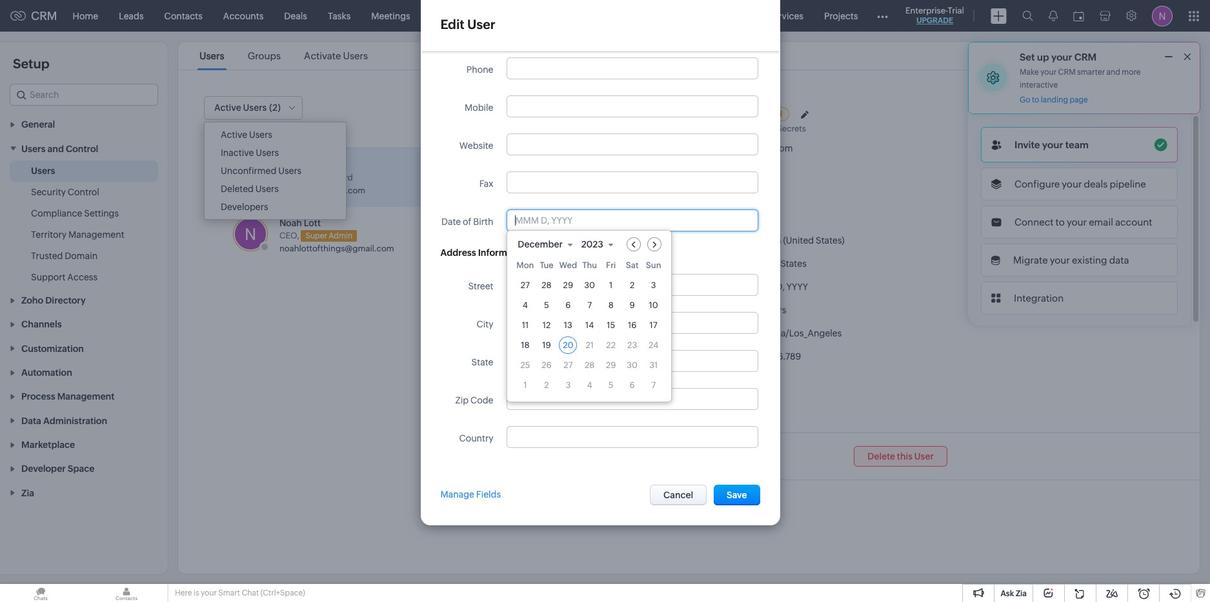 Task type: vqa. For each thing, say whether or not it's contained in the screenshot.
25 Mon cell
yes



Task type: locate. For each thing, give the bounding box(es) containing it.
little up 'at'
[[709, 108, 732, 119]]

here is your smart chat (ctrl+space)
[[175, 589, 305, 598]]

1 horizontal spatial information
[[639, 208, 694, 219]]

0 vertical spatial 3
[[651, 281, 656, 290]]

0 vertical spatial 12
[[751, 305, 759, 316]]

thursday column header
[[581, 261, 598, 274]]

support access
[[31, 272, 97, 283]]

5 fri cell
[[609, 381, 614, 391]]

0 horizontal spatial 3
[[566, 381, 571, 391]]

your right is
[[201, 589, 217, 598]]

groups down 30 sat cell
[[607, 375, 641, 386]]

users link for security control link
[[31, 164, 55, 177]]

3 down 27 wed cell
[[566, 381, 571, 391]]

user for edit user
[[467, 17, 496, 32]]

26 tue cell
[[542, 361, 552, 371]]

0 horizontal spatial 30
[[584, 281, 595, 290]]

0 horizontal spatial users link
[[31, 164, 55, 177]]

email
[[1089, 217, 1113, 228]]

and up security
[[47, 144, 64, 154]]

active up inactive on the left of the page
[[221, 130, 247, 140]]

7 up 14
[[588, 301, 592, 310]]

country down zip code
[[459, 434, 493, 444]]

1 format from the top
[[701, 305, 731, 316]]

0 horizontal spatial country
[[459, 434, 493, 444]]

groups down 'accounts' link
[[248, 50, 281, 61]]

6 row from the top
[[517, 357, 662, 374]]

little up manager,
[[304, 159, 325, 170]]

5 row from the top
[[517, 337, 662, 354]]

wednesday column header
[[559, 261, 577, 274]]

0 horizontal spatial little
[[304, 159, 325, 170]]

None text field
[[508, 58, 758, 79], [508, 134, 758, 155], [508, 172, 758, 193], [508, 275, 758, 296], [508, 351, 758, 372], [508, 389, 758, 410], [508, 427, 758, 448], [508, 58, 758, 79], [508, 134, 758, 155], [508, 172, 758, 193], [508, 275, 758, 296], [508, 351, 758, 372], [508, 389, 758, 410], [508, 427, 758, 448]]

manager link
[[682, 124, 720, 134]]

1 vertical spatial format
[[701, 352, 731, 362]]

settings
[[84, 208, 119, 219]]

country
[[667, 259, 702, 269], [459, 434, 493, 444]]

20
[[563, 341, 573, 351]]

1 vertical spatial groups
[[607, 375, 641, 386]]

noah for noah lott ceo, super admin noahlottofthings@gmail.com
[[279, 218, 302, 228]]

1 vertical spatial user
[[531, 104, 551, 114]]

1 vertical spatial 1
[[524, 381, 527, 391]]

support access link
[[31, 271, 97, 284]]

make
[[1020, 68, 1039, 77]]

noahlottofthings@gmail.com link
[[279, 244, 394, 254]]

None button
[[1023, 77, 1085, 97], [1090, 77, 1163, 97], [1023, 77, 1085, 97], [1090, 77, 1163, 97]]

0 horizontal spatial and
[[47, 144, 64, 154]]

1 vertical spatial active
[[221, 130, 247, 140]]

crm left smarter
[[1058, 68, 1076, 77]]

29 down wednesday "column header"
[[563, 281, 573, 290]]

language
[[689, 236, 731, 246]]

1 vertical spatial noahlittle@gmail.com
[[279, 186, 366, 195]]

27 down 20
[[564, 361, 573, 371]]

noahlottofthings@gmail.com
[[279, 244, 394, 254]]

30 down thursday column header
[[584, 281, 595, 290]]

time for time format
[[679, 305, 699, 316]]

MMM D, YYYY text field
[[508, 210, 758, 231]]

0 horizontal spatial to
[[1032, 96, 1039, 105]]

country for country
[[459, 434, 493, 444]]

manager
[[682, 124, 717, 134]]

1 vertical spatial little
[[304, 159, 325, 170]]

noah inside noah little manager, standard noahlittle@gmail.com
[[279, 159, 302, 170]]

0 vertical spatial control
[[66, 144, 98, 154]]

search element
[[1015, 0, 1041, 32]]

noah up ceo,
[[279, 218, 302, 228]]

1 horizontal spatial groups
[[607, 375, 641, 386]]

standard up "noahlittle@gmail.com" link
[[317, 173, 353, 182]]

ask
[[1001, 590, 1014, 599]]

noah lott ceo, super admin noahlottofthings@gmail.com
[[279, 218, 394, 254]]

accounts
[[223, 11, 264, 21]]

row containing mon
[[517, 261, 662, 274]]

19
[[542, 341, 551, 351]]

1 vertical spatial 6
[[630, 381, 635, 391]]

crm left home link
[[31, 9, 57, 23]]

24 sun cell
[[649, 341, 659, 351]]

standard up noahlottofsecrets
[[746, 109, 782, 119]]

16
[[628, 321, 637, 330]]

29 fri cell
[[606, 361, 616, 371]]

0 vertical spatial little
[[709, 108, 732, 119]]

29
[[563, 281, 573, 290], [606, 361, 616, 371]]

and
[[1107, 68, 1120, 77], [47, 144, 64, 154]]

inactive users
[[221, 148, 279, 158]]

1 vertical spatial users link
[[31, 164, 55, 177]]

1 vertical spatial locale
[[704, 259, 731, 269]]

0 horizontal spatial noahlittle@gmail.com
[[279, 186, 366, 195]]

1 vertical spatial time
[[687, 329, 708, 339]]

users link
[[198, 50, 226, 61], [31, 164, 55, 177]]

0 vertical spatial user
[[467, 17, 496, 32]]

information up mon
[[478, 248, 529, 258]]

0 horizontal spatial user
[[467, 17, 496, 32]]

users and control region
[[0, 161, 168, 288]]

profile element
[[1144, 0, 1181, 31]]

0 vertical spatial 5
[[544, 301, 549, 310]]

3 row from the top
[[517, 297, 662, 314]]

list
[[188, 42, 380, 70]]

tasks link
[[318, 0, 361, 31]]

zone
[[710, 329, 731, 339]]

to right go
[[1032, 96, 1039, 105]]

compliance settings
[[31, 208, 119, 219]]

0 horizontal spatial standard
[[317, 173, 353, 182]]

1 vertical spatial information
[[478, 248, 529, 258]]

123,456.789
[[751, 352, 801, 362]]

in
[[724, 398, 731, 408]]

noah up manager,
[[279, 159, 302, 170]]

1 horizontal spatial 2
[[630, 281, 635, 290]]

1 horizontal spatial and
[[1107, 68, 1120, 77]]

1 vertical spatial and
[[47, 144, 64, 154]]

sat
[[626, 261, 639, 270]]

1 vertical spatial 2
[[544, 381, 549, 391]]

28
[[542, 281, 552, 290], [585, 361, 595, 371]]

0 vertical spatial 27
[[521, 281, 530, 290]]

active up active users
[[214, 103, 241, 113]]

1 horizontal spatial 30
[[627, 361, 638, 371]]

None text field
[[508, 96, 758, 117], [508, 313, 758, 334], [508, 96, 758, 117], [508, 313, 758, 334]]

0 vertical spatial and
[[1107, 68, 1120, 77]]

0 vertical spatial 7
[[588, 301, 592, 310]]

chats image
[[0, 585, 81, 603]]

0 vertical spatial 1
[[609, 281, 613, 290]]

active inside the active users link
[[221, 130, 247, 140]]

1 horizontal spatial 1
[[609, 281, 613, 290]]

1 vertical spatial control
[[68, 187, 99, 197]]

0 vertical spatial 28
[[542, 281, 552, 290]]

user for new user
[[531, 104, 551, 114]]

7 down the 31 sun cell
[[651, 381, 656, 391]]

format down zone
[[701, 352, 731, 362]]

meetings
[[371, 11, 410, 21]]

0 horizontal spatial 6
[[566, 301, 571, 310]]

setup
[[13, 56, 49, 71]]

to right connect
[[1056, 217, 1065, 228]]

your down up
[[1041, 68, 1057, 77]]

users and control
[[21, 144, 98, 154]]

your left team
[[1042, 139, 1063, 150]]

edit
[[441, 17, 465, 32]]

search image
[[1022, 10, 1033, 21]]

locale down show
[[607, 208, 637, 219]]

0 vertical spatial 4
[[523, 301, 528, 310]]

1 horizontal spatial little
[[709, 108, 732, 119]]

calls
[[431, 11, 451, 21]]

1 horizontal spatial standard
[[746, 109, 782, 119]]

contacts
[[164, 11, 203, 21]]

grid
[[508, 258, 671, 402]]

6 sat cell
[[630, 381, 635, 391]]

users inside inactive users link
[[256, 148, 279, 158]]

noah for noah little manager, standard noahlittle@gmail.com
[[279, 159, 302, 170]]

28 up 4 thu "cell"
[[585, 361, 595, 371]]

noahlottofsecrets link
[[731, 124, 809, 134]]

number
[[665, 352, 699, 362]]

unconfirmed
[[221, 166, 277, 176]]

pipeline
[[1110, 179, 1146, 190]]

0 vertical spatial standard
[[746, 109, 782, 119]]

0 vertical spatial 29
[[563, 281, 573, 290]]

groups link
[[246, 50, 283, 61]]

active
[[214, 103, 241, 113], [221, 130, 247, 140]]

21 thu cell
[[586, 341, 594, 351]]

calendar image
[[1073, 11, 1084, 21]]

0 vertical spatial format
[[701, 305, 731, 316]]

noah up manager
[[682, 108, 707, 119]]

1 horizontal spatial 4
[[587, 381, 592, 391]]

30 down 23
[[627, 361, 638, 371]]

deals link
[[274, 0, 318, 31]]

1 horizontal spatial 3
[[651, 281, 656, 290]]

6 down 30 sat cell
[[630, 381, 635, 391]]

account
[[1115, 217, 1153, 228]]

0 horizontal spatial 2
[[544, 381, 549, 391]]

deals
[[1084, 179, 1108, 190]]

manage fields
[[441, 490, 501, 501]]

2 vertical spatial noah
[[279, 218, 302, 228]]

5 down 29 fri cell
[[609, 381, 614, 391]]

active for active users (2)
[[214, 103, 241, 113]]

0 vertical spatial country
[[667, 259, 702, 269]]

united
[[751, 259, 779, 269]]

1 row from the top
[[517, 261, 662, 274]]

time left zone
[[687, 329, 708, 339]]

1 mon cell
[[524, 381, 527, 391]]

contacts image
[[86, 585, 167, 603]]

12 left hours
[[751, 305, 759, 316]]

28 down tuesday column header
[[542, 281, 552, 290]]

information for address information
[[478, 248, 529, 258]]

4 for row containing 4
[[523, 301, 528, 310]]

0 horizontal spatial 12
[[543, 321, 551, 330]]

here
[[175, 589, 192, 598]]

2 down saturday column header
[[630, 281, 635, 290]]

0 vertical spatial 2
[[630, 281, 635, 290]]

0 horizontal spatial information
[[478, 248, 529, 258]]

information down details
[[639, 208, 694, 219]]

active users
[[221, 130, 272, 140]]

1 vertical spatial 30
[[627, 361, 638, 371]]

deleted users link
[[208, 180, 343, 198]]

and inside set up your crm make your crm smarter and more interactive go to landing page
[[1107, 68, 1120, 77]]

4 row from the top
[[517, 317, 662, 334]]

control up security control link
[[66, 144, 98, 154]]

1 vertical spatial 4
[[587, 381, 592, 391]]

mmm d, yyyy
[[751, 282, 808, 292]]

invite
[[1015, 139, 1040, 150]]

zip
[[455, 396, 469, 406]]

4 up 11
[[523, 301, 528, 310]]

27 down monday column header in the top left of the page
[[521, 281, 530, 290]]

3
[[651, 281, 656, 290], [566, 381, 571, 391]]

user right new
[[531, 104, 551, 114]]

ceo,
[[279, 231, 299, 241]]

time for time zone
[[687, 329, 708, 339]]

0 horizontal spatial 28
[[542, 281, 552, 290]]

users (2)
[[243, 103, 281, 113]]

grid containing mon
[[508, 258, 671, 402]]

24
[[649, 341, 659, 351]]

invite your team
[[1015, 139, 1089, 150]]

5 down tuesday column header
[[544, 301, 549, 310]]

time up "time zone"
[[679, 305, 699, 316]]

22 fri cell
[[606, 341, 616, 351]]

users inside region
[[31, 166, 55, 176]]

your left email
[[1067, 217, 1087, 228]]

noahlittle@gmail.com down manager at noahlottofsecrets
[[700, 143, 793, 154]]

December field
[[517, 238, 579, 252]]

2023
[[581, 239, 603, 250]]

groups inside list
[[248, 50, 281, 61]]

time format
[[679, 305, 731, 316]]

trusted domain
[[31, 251, 98, 261]]

12 inside row
[[543, 321, 551, 330]]

31 sun cell
[[649, 361, 658, 371]]

enterprise-trial upgrade
[[906, 6, 964, 25]]

your right migrate
[[1050, 255, 1070, 266]]

crm up smarter
[[1075, 52, 1097, 63]]

2023 field
[[581, 238, 620, 252]]

saturday column header
[[624, 261, 641, 274]]

0 vertical spatial 30
[[584, 281, 595, 290]]

list containing users
[[188, 42, 380, 70]]

and left more
[[1107, 68, 1120, 77]]

edit user
[[441, 17, 496, 32]]

2
[[630, 281, 635, 290], [544, 381, 549, 391]]

0 vertical spatial active
[[214, 103, 241, 113]]

country right sun
[[667, 259, 702, 269]]

noahlittle@gmail.com down manager,
[[279, 186, 366, 195]]

0 vertical spatial groups
[[248, 50, 281, 61]]

users link down contacts link on the left of the page
[[198, 50, 226, 61]]

0 vertical spatial users link
[[198, 50, 226, 61]]

1 vertical spatial 12
[[543, 321, 551, 330]]

upgrade
[[917, 16, 953, 25]]

management
[[68, 230, 124, 240]]

tuesday column header
[[538, 261, 555, 274]]

1 down friday 'column header' at top
[[609, 281, 613, 290]]

projects link
[[814, 0, 869, 31]]

1 vertical spatial to
[[1056, 217, 1065, 228]]

user right edit
[[467, 17, 496, 32]]

row
[[517, 261, 662, 274], [517, 277, 662, 294], [517, 297, 662, 314], [517, 317, 662, 334], [517, 337, 662, 354], [517, 357, 662, 374], [517, 377, 662, 394]]

choose date dialog
[[507, 230, 672, 403]]

25 mon cell
[[521, 361, 530, 371]]

sunday column header
[[645, 261, 662, 274]]

grid inside choose date dialog
[[508, 258, 671, 402]]

row containing 18
[[517, 337, 662, 354]]

2 format from the top
[[701, 352, 731, 362]]

1 vertical spatial 27
[[564, 361, 573, 371]]

4 thu cell
[[587, 381, 592, 391]]

phone
[[467, 65, 493, 75]]

more
[[1122, 68, 1141, 77]]

users inside the active users link
[[249, 130, 272, 140]]

not confirmed image
[[256, 176, 272, 191]]

0 horizontal spatial locale
[[607, 208, 637, 219]]

1 horizontal spatial 29
[[606, 361, 616, 371]]

23 sat cell
[[627, 341, 637, 351]]

at
[[720, 124, 728, 134]]

1 horizontal spatial 28
[[585, 361, 595, 371]]

0 horizontal spatial groups
[[248, 50, 281, 61]]

calls link
[[421, 0, 462, 31]]

7
[[588, 301, 592, 310], [651, 381, 656, 391]]

connect
[[1015, 217, 1054, 228]]

little inside noah little manager, standard noahlittle@gmail.com
[[304, 159, 325, 170]]

29 up 5 fri cell
[[606, 361, 616, 371]]

active for active users
[[221, 130, 247, 140]]

fax
[[479, 179, 493, 189]]

row containing 25
[[517, 357, 662, 374]]

locale down language at the top right
[[704, 259, 731, 269]]

noah inside the noah lott ceo, super admin noahlottofthings@gmail.com
[[279, 218, 302, 228]]

user right the this
[[914, 452, 934, 462]]

users link up security
[[31, 164, 55, 177]]

2 horizontal spatial user
[[914, 452, 934, 462]]

users
[[199, 50, 224, 61], [343, 50, 368, 61], [249, 130, 272, 140], [21, 144, 45, 154], [256, 148, 279, 158], [31, 166, 55, 176], [278, 166, 302, 176], [256, 184, 279, 194]]

control up the compliance settings
[[68, 187, 99, 197]]

1 vertical spatial noah
[[279, 159, 302, 170]]

6 up 13
[[566, 301, 571, 310]]

0 vertical spatial time
[[679, 305, 699, 316]]

user inside button
[[531, 104, 551, 114]]

0 horizontal spatial 29
[[563, 281, 573, 290]]

delete
[[868, 452, 895, 462]]

0 vertical spatial noah
[[682, 108, 707, 119]]

1 vertical spatial country
[[459, 434, 493, 444]]

0 vertical spatial to
[[1032, 96, 1039, 105]]

set up your crm make your crm smarter and more interactive go to landing page
[[1020, 52, 1141, 105]]

12 up the 19
[[543, 321, 551, 330]]

1 horizontal spatial locale
[[704, 259, 731, 269]]

28 thu cell
[[585, 361, 595, 371]]

(ctrl+space)
[[260, 589, 305, 598]]

1 down 25 mon cell
[[524, 381, 527, 391]]

users link for groups link
[[198, 50, 226, 61]]

noah
[[682, 108, 707, 119], [279, 159, 302, 170], [279, 218, 302, 228]]

7 row from the top
[[517, 377, 662, 394]]

format up zone
[[701, 305, 731, 316]]

1 horizontal spatial 7
[[651, 381, 656, 391]]

2 down 26 tue cell
[[544, 381, 549, 391]]

lott
[[304, 218, 321, 228]]

tue
[[540, 261, 554, 270]]

active users link
[[208, 126, 343, 144]]

4 down 28 thu cell
[[587, 381, 592, 391]]

0 horizontal spatial 4
[[523, 301, 528, 310]]

3 down the sunday column header
[[651, 281, 656, 290]]

1 horizontal spatial 12
[[751, 305, 759, 316]]

1 horizontal spatial 5
[[609, 381, 614, 391]]

0 vertical spatial information
[[639, 208, 694, 219]]

2 row from the top
[[517, 277, 662, 294]]

0 horizontal spatial 1
[[524, 381, 527, 391]]

show
[[607, 174, 629, 183]]

1 vertical spatial standard
[[317, 173, 353, 182]]

1 horizontal spatial 27
[[564, 361, 573, 371]]



Task type: describe. For each thing, give the bounding box(es) containing it.
enterprise-
[[906, 6, 948, 15]]

team
[[1065, 139, 1089, 150]]

control inside dropdown button
[[66, 144, 98, 154]]

row containing 11
[[517, 317, 662, 334]]

details
[[631, 174, 657, 183]]

friday column header
[[602, 261, 620, 274]]

date of birth
[[441, 217, 493, 227]]

format for number format
[[701, 352, 731, 362]]

and inside users and control dropdown button
[[47, 144, 64, 154]]

1 vertical spatial 28
[[585, 361, 595, 371]]

users inside unconfirmed users link
[[278, 166, 302, 176]]

signals element
[[1041, 0, 1066, 32]]

mobile
[[465, 103, 493, 113]]

users inside deleted users link
[[256, 184, 279, 194]]

signals image
[[1049, 10, 1058, 21]]

trusted
[[31, 251, 63, 261]]

page
[[1070, 96, 1088, 105]]

0 vertical spatial locale
[[607, 208, 637, 219]]

standard inside standard link
[[746, 109, 782, 119]]

your right up
[[1051, 52, 1072, 63]]

code
[[471, 396, 493, 406]]

mmm
[[751, 282, 774, 292]]

save
[[727, 491, 747, 501]]

country for country locale
[[667, 259, 702, 269]]

thu
[[582, 261, 597, 270]]

little for noah little manager, standard noahlittle@gmail.com
[[304, 159, 325, 170]]

25
[[521, 361, 530, 371]]

noahlittle@gmail.com link
[[279, 186, 366, 195]]

new
[[510, 104, 530, 114]]

leads link
[[109, 0, 154, 31]]

1 vertical spatial 5
[[609, 381, 614, 391]]

active users (2)
[[214, 103, 281, 113]]

home
[[73, 11, 98, 21]]

noah for noah little
[[682, 108, 707, 119]]

inactive users link
[[208, 144, 343, 162]]

compliance settings link
[[31, 207, 119, 220]]

activate
[[304, 50, 341, 61]]

super
[[306, 232, 327, 241]]

smart
[[218, 589, 240, 598]]

inactive
[[221, 148, 254, 158]]

d,
[[776, 282, 785, 292]]

1 vertical spatial crm
[[1075, 52, 1097, 63]]

leads
[[119, 11, 144, 21]]

reports
[[472, 11, 505, 21]]

2 vertical spatial user
[[914, 452, 934, 462]]

landing
[[1041, 96, 1068, 105]]

create menu image
[[991, 8, 1007, 24]]

1 vertical spatial 3
[[566, 381, 571, 391]]

to inside set up your crm make your crm smarter and more interactive go to landing page
[[1032, 96, 1039, 105]]

1 horizontal spatial 6
[[630, 381, 635, 391]]

12 for 12
[[543, 321, 551, 330]]

0 vertical spatial crm
[[31, 9, 57, 23]]

standard inside noah little manager, standard noahlittle@gmail.com
[[317, 173, 353, 182]]

row containing 27
[[517, 277, 662, 294]]

member
[[686, 398, 722, 408]]

mon tue wed thu
[[517, 261, 597, 270]]

deals
[[284, 11, 307, 21]]

accounts link
[[213, 0, 274, 31]]

new user
[[510, 104, 551, 114]]

address information
[[441, 248, 529, 258]]

configure your deals pipeline
[[1015, 179, 1146, 190]]

noah little
[[682, 108, 732, 119]]

11
[[522, 321, 529, 330]]

developers link
[[208, 198, 343, 216]]

1 horizontal spatial to
[[1056, 217, 1065, 228]]

domain
[[65, 251, 98, 261]]

manage
[[441, 490, 474, 501]]

reports link
[[462, 0, 515, 31]]

control inside region
[[68, 187, 99, 197]]

profile image
[[1152, 5, 1173, 26]]

1 vertical spatial 29
[[606, 361, 616, 371]]

zia
[[1016, 590, 1027, 599]]

2 vertical spatial crm
[[1058, 68, 1076, 77]]

8
[[608, 301, 614, 310]]

little for noah little
[[709, 108, 732, 119]]

chat
[[242, 589, 259, 598]]

noahlottofsecrets
[[731, 124, 806, 134]]

services
[[768, 11, 804, 21]]

row containing 1
[[517, 377, 662, 394]]

1 horizontal spatial noahlittle@gmail.com
[[700, 143, 793, 154]]

is
[[194, 589, 199, 598]]

2 tue cell
[[544, 381, 549, 391]]

information for locale information
[[639, 208, 694, 219]]

integration
[[1014, 293, 1064, 304]]

home link
[[62, 0, 109, 31]]

deleted
[[221, 184, 254, 194]]

4 for 4 thu "cell"
[[587, 381, 592, 391]]

yyyy
[[787, 282, 808, 292]]

date
[[441, 217, 461, 227]]

country locale
[[667, 259, 731, 269]]

new user button
[[491, 98, 564, 120]]

0 horizontal spatial 5
[[544, 301, 549, 310]]

services link
[[758, 0, 814, 31]]

7 sun cell
[[651, 381, 656, 391]]

30 sat cell
[[627, 361, 638, 371]]

data
[[1109, 255, 1129, 266]]

wed
[[559, 261, 577, 270]]

security
[[31, 187, 66, 197]]

projects
[[824, 11, 858, 21]]

your left deals
[[1062, 179, 1082, 190]]

states)
[[816, 236, 845, 246]]

fields
[[476, 490, 501, 501]]

users inside users and control dropdown button
[[21, 144, 45, 154]]

security control
[[31, 187, 99, 197]]

27 wed cell
[[564, 361, 573, 371]]

row containing 4
[[517, 297, 662, 314]]

interactive
[[1020, 81, 1058, 90]]

3 wed cell
[[566, 381, 571, 391]]

unconfirmed users
[[221, 166, 302, 176]]

standard link
[[739, 107, 790, 121]]

fri
[[606, 261, 616, 270]]

1 vertical spatial 7
[[651, 381, 656, 391]]

format for time format
[[701, 305, 731, 316]]

Search text field
[[221, 125, 351, 148]]

english (united states)
[[751, 236, 845, 246]]

monday column header
[[517, 261, 534, 274]]

developers
[[221, 202, 268, 212]]

12 for 12 hours
[[751, 305, 759, 316]]

territory
[[31, 230, 67, 240]]

city
[[477, 320, 493, 330]]

-
[[751, 398, 753, 408]]

noah little manager, standard noahlittle@gmail.com
[[279, 159, 366, 195]]

contacts link
[[154, 0, 213, 31]]

smarter
[[1077, 68, 1105, 77]]

0 horizontal spatial 7
[[588, 301, 592, 310]]

time zone
[[687, 329, 731, 339]]

create menu element
[[983, 0, 1015, 31]]

0 horizontal spatial 27
[[521, 281, 530, 290]]

migrate your existing data
[[1013, 255, 1129, 266]]



